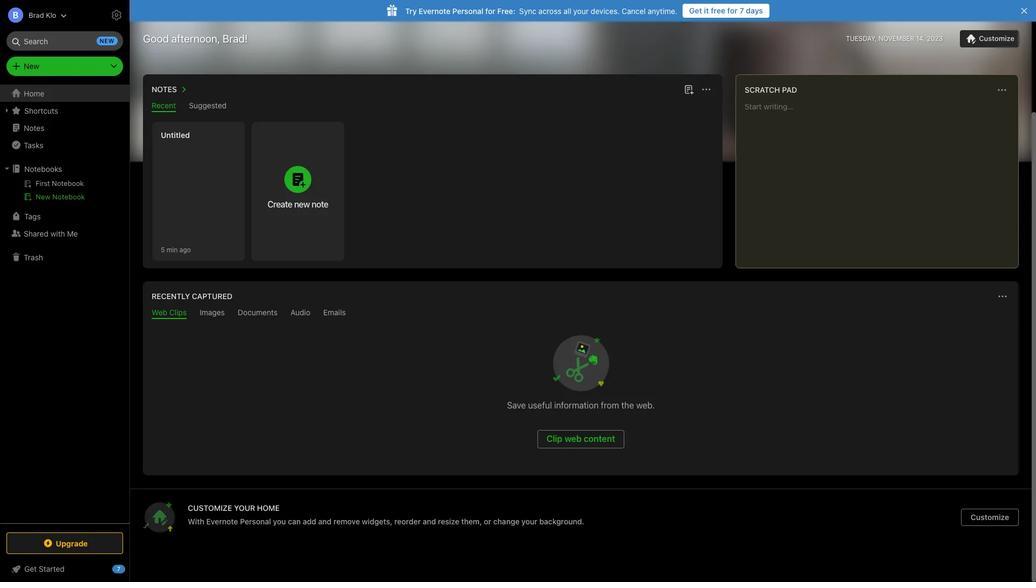 Task type: locate. For each thing, give the bounding box(es) containing it.
0 vertical spatial personal
[[453, 6, 483, 15]]

try
[[405, 6, 417, 15]]

1 horizontal spatial new
[[294, 200, 310, 209]]

across
[[539, 6, 562, 15]]

can
[[288, 518, 301, 527]]

7 left click to collapse icon
[[117, 566, 120, 573]]

get inside 'help and learning task checklist' "field"
[[24, 565, 37, 574]]

get for get started
[[24, 565, 37, 574]]

1 vertical spatial personal
[[240, 518, 271, 527]]

more actions image
[[700, 83, 713, 96], [996, 84, 1009, 97], [996, 290, 1009, 303]]

more actions field for scratch pad
[[995, 83, 1010, 98]]

and
[[318, 518, 332, 527], [423, 518, 436, 527]]

background.
[[539, 518, 584, 527]]

0 vertical spatial new
[[24, 62, 39, 71]]

and right add in the left of the page
[[318, 518, 332, 527]]

recently captured
[[152, 292, 232, 301]]

evernote inside customize your home with evernote personal you can add and remove widgets, reorder and resize them, or change your background.
[[206, 518, 238, 527]]

new left note
[[294, 200, 310, 209]]

customize
[[979, 34, 1015, 43], [971, 513, 1009, 522]]

1 vertical spatial notes
[[24, 123, 44, 133]]

tasks
[[24, 141, 43, 150]]

tasks button
[[0, 137, 129, 154]]

new inside button
[[36, 193, 50, 201]]

klo
[[46, 11, 56, 19]]

1 horizontal spatial 7
[[740, 6, 744, 15]]

1 vertical spatial 7
[[117, 566, 120, 573]]

new inside popup button
[[24, 62, 39, 71]]

1 vertical spatial tab list
[[145, 308, 1017, 320]]

get inside button
[[689, 6, 702, 15]]

add
[[303, 518, 316, 527]]

tab list for notes
[[145, 101, 721, 112]]

notebooks link
[[0, 160, 129, 178]]

your right change
[[522, 518, 538, 527]]

customize
[[188, 504, 232, 513]]

1 horizontal spatial and
[[423, 518, 436, 527]]

new
[[24, 62, 39, 71], [36, 193, 50, 201]]

0 horizontal spatial for
[[485, 6, 495, 15]]

0 horizontal spatial your
[[522, 518, 538, 527]]

14,
[[916, 35, 925, 43]]

1 vertical spatial customize button
[[961, 510, 1019, 527]]

images tab
[[200, 308, 225, 320]]

1 horizontal spatial notes
[[152, 85, 177, 94]]

get for get it free for 7 days
[[689, 6, 702, 15]]

1 horizontal spatial personal
[[453, 6, 483, 15]]

clip web content
[[547, 435, 615, 444]]

emails tab
[[323, 308, 346, 320]]

trash link
[[0, 249, 129, 266]]

for inside button
[[728, 6, 738, 15]]

get left it
[[689, 6, 702, 15]]

create
[[268, 200, 292, 209]]

2 tab list from the top
[[145, 308, 1017, 320]]

home link
[[0, 85, 130, 102]]

7 left days
[[740, 6, 744, 15]]

0 vertical spatial customize button
[[960, 30, 1019, 47]]

scratch
[[745, 85, 780, 94]]

with
[[50, 229, 65, 238]]

personal inside customize your home with evernote personal you can add and remove widgets, reorder and resize them, or change your background.
[[240, 518, 271, 527]]

images
[[200, 308, 225, 317]]

tab list
[[145, 101, 721, 112], [145, 308, 1017, 320]]

new for new notebook
[[36, 193, 50, 201]]

0 vertical spatial notes
[[152, 85, 177, 94]]

click to collapse image
[[125, 563, 134, 576]]

new down settings image
[[100, 37, 114, 44]]

your right all
[[573, 6, 589, 15]]

tree
[[0, 85, 130, 524]]

recently
[[152, 292, 190, 301]]

tab list containing web clips
[[145, 308, 1017, 320]]

tab list containing recent
[[145, 101, 721, 112]]

0 vertical spatial tab list
[[145, 101, 721, 112]]

notes button
[[150, 83, 190, 96]]

captured
[[192, 292, 232, 301]]

1 vertical spatial customize
[[971, 513, 1009, 522]]

your inside customize your home with evernote personal you can add and remove widgets, reorder and resize them, or change your background.
[[522, 518, 538, 527]]

scratch pad button
[[743, 84, 797, 97]]

and left resize
[[423, 518, 436, 527]]

more actions field for recently captured
[[995, 289, 1010, 304]]

new inside search field
[[100, 37, 114, 44]]

recently captured button
[[150, 290, 232, 303]]

personal
[[453, 6, 483, 15], [240, 518, 271, 527]]

0 horizontal spatial new
[[100, 37, 114, 44]]

new notebook group
[[0, 178, 129, 208]]

Start writing… text field
[[745, 102, 1018, 260]]

create new note
[[268, 200, 328, 209]]

0 vertical spatial get
[[689, 6, 702, 15]]

0 horizontal spatial notes
[[24, 123, 44, 133]]

More actions field
[[699, 82, 714, 97], [995, 83, 1010, 98], [995, 289, 1010, 304]]

notes up tasks
[[24, 123, 44, 133]]

1 vertical spatial new
[[294, 200, 310, 209]]

0 horizontal spatial get
[[24, 565, 37, 574]]

customize your home with evernote personal you can add and remove widgets, reorder and resize them, or change your background.
[[188, 504, 584, 527]]

scratch pad
[[745, 85, 797, 94]]

get it free for 7 days
[[689, 6, 763, 15]]

information
[[554, 401, 599, 411]]

1 for from the left
[[728, 6, 738, 15]]

1 vertical spatial your
[[522, 518, 538, 527]]

useful
[[528, 401, 552, 411]]

new up tags
[[36, 193, 50, 201]]

1 vertical spatial evernote
[[206, 518, 238, 527]]

get started
[[24, 565, 65, 574]]

7 inside 'help and learning task checklist' "field"
[[117, 566, 120, 573]]

tuesday,
[[846, 35, 877, 43]]

1 vertical spatial get
[[24, 565, 37, 574]]

new notebook button
[[0, 191, 129, 203]]

1 horizontal spatial evernote
[[419, 6, 451, 15]]

days
[[746, 6, 763, 15]]

1 horizontal spatial your
[[573, 6, 589, 15]]

0 vertical spatial your
[[573, 6, 589, 15]]

1 horizontal spatial for
[[728, 6, 738, 15]]

5 min ago
[[161, 246, 191, 254]]

notes up recent
[[152, 85, 177, 94]]

evernote down "customize"
[[206, 518, 238, 527]]

try evernote personal for free: sync across all your devices. cancel anytime.
[[405, 6, 677, 15]]

tuesday, november 14, 2023
[[846, 35, 943, 43]]

notes
[[152, 85, 177, 94], [24, 123, 44, 133]]

shortcuts button
[[0, 102, 129, 119]]

documents
[[238, 308, 278, 317]]

with
[[188, 518, 204, 527]]

2 for from the left
[[485, 6, 495, 15]]

for left free:
[[485, 6, 495, 15]]

0 horizontal spatial 7
[[117, 566, 120, 573]]

personal left free:
[[453, 6, 483, 15]]

0 horizontal spatial personal
[[240, 518, 271, 527]]

1 vertical spatial new
[[36, 193, 50, 201]]

good afternoon, brad!
[[143, 32, 248, 45]]

for right free
[[728, 6, 738, 15]]

your
[[573, 6, 589, 15], [522, 518, 538, 527]]

1 horizontal spatial get
[[689, 6, 702, 15]]

web clips
[[152, 308, 187, 317]]

0 vertical spatial customize
[[979, 34, 1015, 43]]

get left started
[[24, 565, 37, 574]]

tags
[[24, 212, 41, 221]]

0 horizontal spatial evernote
[[206, 518, 238, 527]]

customize button
[[960, 30, 1019, 47], [961, 510, 1019, 527]]

evernote right the try
[[419, 6, 451, 15]]

0 horizontal spatial and
[[318, 518, 332, 527]]

pad
[[782, 85, 797, 94]]

0 vertical spatial 7
[[740, 6, 744, 15]]

personal down the your
[[240, 518, 271, 527]]

new up home
[[24, 62, 39, 71]]

save
[[507, 401, 526, 411]]

1 tab list from the top
[[145, 101, 721, 112]]

0 vertical spatial new
[[100, 37, 114, 44]]



Task type: vqa. For each thing, say whether or not it's contained in the screenshot.
across
yes



Task type: describe. For each thing, give the bounding box(es) containing it.
tab list for recently captured
[[145, 308, 1017, 320]]

brad
[[29, 11, 44, 19]]

clip web content button
[[538, 431, 625, 449]]

notes inside notes link
[[24, 123, 44, 133]]

tags button
[[0, 208, 129, 225]]

it
[[704, 6, 709, 15]]

audio
[[291, 308, 310, 317]]

notebooks
[[24, 164, 62, 174]]

cancel
[[622, 6, 646, 15]]

remove
[[334, 518, 360, 527]]

from
[[601, 401, 619, 411]]

web.
[[636, 401, 655, 411]]

trash
[[24, 253, 43, 262]]

tree containing home
[[0, 85, 130, 524]]

Help and Learning task checklist field
[[0, 561, 130, 579]]

november
[[879, 35, 915, 43]]

0 vertical spatial evernote
[[419, 6, 451, 15]]

the
[[622, 401, 634, 411]]

1 and from the left
[[318, 518, 332, 527]]

notes link
[[0, 119, 129, 137]]

new notebook
[[36, 193, 85, 201]]

new for new
[[24, 62, 39, 71]]

all
[[564, 6, 571, 15]]

documents tab
[[238, 308, 278, 320]]

emails
[[323, 308, 346, 317]]

anytime.
[[648, 6, 677, 15]]

for for free:
[[485, 6, 495, 15]]

suggested tab
[[189, 101, 227, 112]]

clip
[[547, 435, 563, 444]]

good
[[143, 32, 169, 45]]

Search text field
[[14, 31, 116, 51]]

clips
[[169, 308, 187, 317]]

Account field
[[0, 4, 67, 26]]

web
[[565, 435, 582, 444]]

recent tab
[[152, 101, 176, 112]]

widgets,
[[362, 518, 392, 527]]

recent
[[152, 101, 176, 110]]

web clips tab panel
[[143, 320, 1019, 476]]

get it free for 7 days button
[[683, 4, 770, 18]]

web clips tab
[[152, 308, 187, 320]]

ago
[[180, 246, 191, 254]]

devices.
[[591, 6, 620, 15]]

reorder
[[394, 518, 421, 527]]

shared with me
[[24, 229, 78, 238]]

recent tab panel
[[143, 112, 723, 269]]

free
[[711, 6, 726, 15]]

untitled
[[161, 131, 190, 140]]

shortcuts
[[24, 106, 58, 115]]

change
[[493, 518, 520, 527]]

5
[[161, 246, 165, 254]]

notes inside notes button
[[152, 85, 177, 94]]

brad klo
[[29, 11, 56, 19]]

more actions image for recently captured
[[996, 290, 1009, 303]]

more actions image for scratch pad
[[996, 84, 1009, 97]]

upgrade
[[56, 539, 88, 549]]

upgrade button
[[6, 533, 123, 555]]

audio tab
[[291, 308, 310, 320]]

new inside button
[[294, 200, 310, 209]]

resize
[[438, 518, 459, 527]]

afternoon,
[[172, 32, 220, 45]]

notebook
[[52, 193, 85, 201]]

settings image
[[110, 9, 123, 22]]

2023
[[927, 35, 943, 43]]

sync
[[519, 6, 537, 15]]

content
[[584, 435, 615, 444]]

shared with me link
[[0, 225, 129, 242]]

expand notebooks image
[[3, 165, 11, 173]]

for for 7
[[728, 6, 738, 15]]

brad!
[[223, 32, 248, 45]]

save useful information from the web.
[[507, 401, 655, 411]]

free:
[[497, 6, 516, 15]]

note
[[312, 200, 328, 209]]

started
[[39, 565, 65, 574]]

7 inside button
[[740, 6, 744, 15]]

them,
[[461, 518, 482, 527]]

your
[[234, 504, 255, 513]]

me
[[67, 229, 78, 238]]

new search field
[[14, 31, 118, 51]]

or
[[484, 518, 491, 527]]

web
[[152, 308, 167, 317]]

shared
[[24, 229, 48, 238]]

home
[[24, 89, 44, 98]]

you
[[273, 518, 286, 527]]

home
[[257, 504, 280, 513]]

suggested
[[189, 101, 227, 110]]

2 and from the left
[[423, 518, 436, 527]]

new button
[[6, 57, 123, 76]]

create new note button
[[252, 122, 344, 261]]



